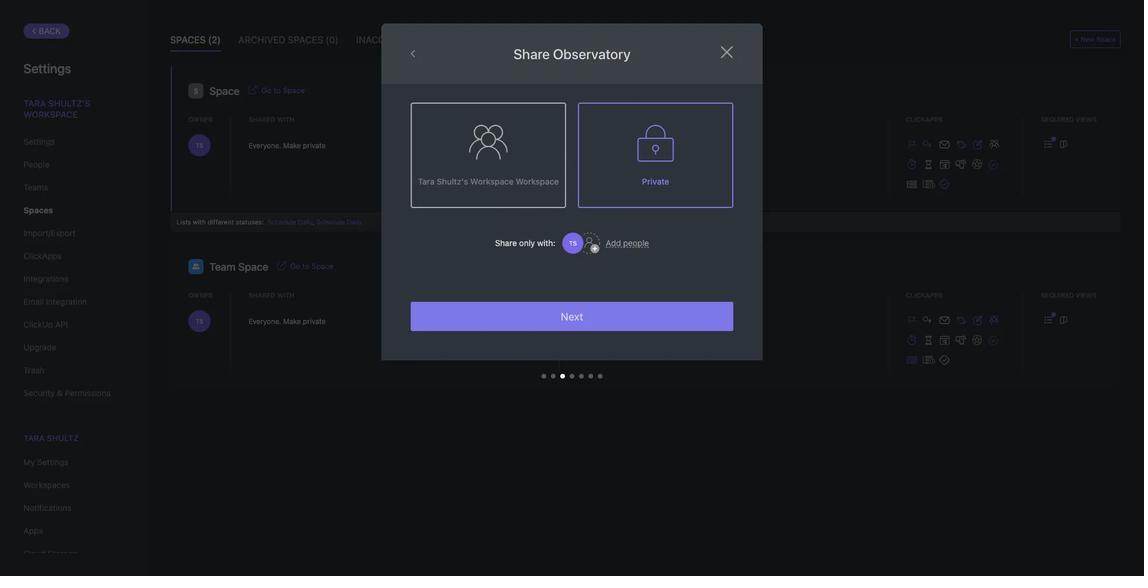 Task type: locate. For each thing, give the bounding box(es) containing it.
share observatory dialog
[[381, 23, 763, 390]]

daily
[[298, 218, 313, 226], [347, 218, 362, 226]]

1 statuses from the top
[[577, 116, 610, 123]]

required views
[[1041, 116, 1097, 123], [1041, 292, 1097, 299]]

2 vertical spatial clickapps
[[906, 292, 943, 299]]

2 required views from the top
[[1041, 292, 1097, 299]]

people
[[23, 160, 49, 170]]

1 horizontal spatial schedule
[[317, 218, 345, 226]]

2 daily from the left
[[347, 218, 362, 226]]

1 vertical spatial make
[[283, 317, 301, 326]]

ts
[[569, 240, 577, 247]]

1 vertical spatial go to space
[[290, 262, 334, 271]]

settings up people
[[23, 137, 55, 147]]

back link
[[23, 23, 70, 39]]

owner for team space
[[188, 292, 213, 299]]

statuses up to do
[[577, 116, 610, 123]]

views for space
[[1076, 116, 1097, 123]]

cloud
[[23, 550, 46, 559]]

1 vertical spatial settings
[[23, 137, 55, 147]]

go to space link down archived spaces (0)
[[261, 85, 305, 95]]

,
[[313, 218, 315, 226]]

1 vertical spatial statuses
[[577, 292, 610, 299]]

daily right the statuses:
[[298, 218, 313, 226]]

settings down back link
[[23, 60, 71, 76]]

1 vertical spatial shared
[[249, 292, 275, 299]]

tara for tara shultz
[[23, 434, 45, 444]]

1 horizontal spatial workspace
[[470, 177, 514, 187]]

1 shared from the top
[[249, 116, 275, 123]]

0 vertical spatial do
[[588, 142, 596, 148]]

0 vertical spatial views
[[1076, 116, 1097, 123]]

integrations
[[23, 274, 69, 284]]

go to space
[[261, 86, 305, 95], [290, 262, 334, 271]]

0 vertical spatial statuses
[[577, 116, 610, 123]]

1 everyone. make private from the top
[[249, 141, 326, 150]]

my settings link
[[23, 453, 123, 473]]

api
[[55, 320, 68, 330]]

0 vertical spatial make
[[283, 141, 301, 150]]

1 vertical spatial clickapps
[[23, 251, 62, 261]]

private
[[642, 177, 669, 187]]

required for space
[[1041, 116, 1074, 123]]

go
[[261, 86, 271, 95], [290, 262, 300, 271]]

0 vertical spatial owner
[[188, 116, 213, 123]]

0 vertical spatial shared
[[249, 116, 275, 123]]

progress
[[608, 318, 638, 324]]

required for team space
[[1041, 292, 1074, 299]]

schedule right ,
[[317, 218, 345, 226]]

go to space for space
[[261, 86, 305, 95]]

0 vertical spatial with
[[277, 116, 295, 123]]

shultz's
[[48, 98, 90, 108], [437, 177, 468, 187]]

1 vertical spatial everyone.
[[249, 317, 281, 326]]

private for space
[[303, 141, 326, 150]]

notifications link
[[23, 499, 123, 519]]

go down the archived
[[261, 86, 271, 95]]

owner for space
[[188, 116, 213, 123]]

0 horizontal spatial shultz's
[[48, 98, 90, 108]]

spaces down "teams"
[[23, 206, 53, 215]]

workspaces link
[[23, 476, 123, 496]]

space down (2) at the top left of the page
[[209, 85, 240, 97]]

0 horizontal spatial daily
[[298, 218, 313, 226]]

with:
[[537, 239, 555, 248]]

1 horizontal spatial daily
[[347, 218, 362, 226]]

1 vertical spatial everyone. make private
[[249, 317, 326, 326]]

archived spaces (0)
[[238, 34, 339, 45]]

shultz's inside tara shultz's workspace
[[48, 98, 90, 108]]

required
[[1041, 116, 1074, 123], [1041, 292, 1074, 299]]

space
[[1097, 36, 1116, 43], [209, 85, 240, 97], [283, 86, 305, 95], [238, 261, 268, 273], [312, 262, 334, 271]]

0 vertical spatial share
[[514, 46, 550, 62]]

2 statuses from the top
[[577, 292, 610, 299]]

private
[[303, 141, 326, 150], [303, 317, 326, 326]]

space down ,
[[312, 262, 334, 271]]

go to space link down ,
[[290, 261, 334, 271]]

cloud storage
[[23, 550, 78, 559]]

teams link
[[23, 178, 123, 198]]

2 do from the top
[[588, 318, 596, 324]]

only
[[519, 239, 535, 248]]

1 required views from the top
[[1041, 116, 1097, 123]]

1 do from the top
[[588, 142, 596, 148]]

1 vertical spatial required
[[1041, 292, 1074, 299]]

shultz's inside share observatory dialog
[[437, 177, 468, 187]]

2 make from the top
[[283, 317, 301, 326]]

2 views from the top
[[1076, 292, 1097, 299]]

go for team space
[[290, 262, 300, 271]]

clickup
[[23, 320, 53, 330]]

2 everyone. from the top
[[249, 317, 281, 326]]

shared
[[249, 116, 275, 123], [249, 292, 275, 299]]

1 make from the top
[[283, 141, 301, 150]]

tara inside share observatory dialog
[[418, 177, 435, 187]]

0 vertical spatial required
[[1041, 116, 1074, 123]]

2 vertical spatial with
[[277, 292, 295, 299]]

shultz's for tara shultz's workspace workspace
[[437, 177, 468, 187]]

views
[[1076, 116, 1097, 123], [1076, 292, 1097, 299]]

1 owner from the top
[[188, 116, 213, 123]]

1 vertical spatial with
[[193, 218, 206, 226]]

1 vertical spatial owner
[[188, 292, 213, 299]]

2 everyone. make private from the top
[[249, 317, 326, 326]]

1 everyone. from the top
[[249, 141, 281, 150]]

+
[[1075, 36, 1079, 43]]

1 private from the top
[[303, 141, 326, 150]]

0 vertical spatial go to space
[[261, 86, 305, 95]]

security
[[23, 389, 55, 398]]

0 vertical spatial go
[[261, 86, 271, 95]]

2 vertical spatial tara
[[23, 434, 45, 444]]

1 vertical spatial go
[[290, 262, 300, 271]]

2 private from the top
[[303, 317, 326, 326]]

tara
[[23, 98, 46, 108], [418, 177, 435, 187], [23, 434, 45, 444]]

go to space down ,
[[290, 262, 334, 271]]

share
[[514, 46, 550, 62], [495, 239, 517, 248]]

import/export link
[[23, 224, 123, 244]]

statuses up in in the right of the page
[[577, 292, 610, 299]]

0 vertical spatial private
[[303, 141, 326, 150]]

schedule
[[268, 218, 296, 226], [317, 218, 345, 226]]

share only with:
[[495, 239, 555, 248]]

next button
[[411, 302, 733, 332]]

settings
[[23, 60, 71, 76], [23, 137, 55, 147], [37, 458, 68, 468]]

1 vertical spatial share
[[495, 239, 517, 248]]

settings right 'my'
[[37, 458, 68, 468]]

shared with for space
[[249, 116, 295, 123]]

shared with
[[249, 116, 295, 123], [249, 292, 295, 299]]

1 required from the top
[[1041, 116, 1074, 123]]

clickup api
[[23, 320, 68, 330]]

workspace inside tara shultz's workspace
[[23, 109, 78, 120]]

0 vertical spatial tara
[[23, 98, 46, 108]]

workspace
[[23, 109, 78, 120], [470, 177, 514, 187], [516, 177, 559, 187]]

0 horizontal spatial workspace
[[23, 109, 78, 120]]

share for share observatory
[[514, 46, 550, 62]]

0 vertical spatial required views
[[1041, 116, 1097, 123]]

spaces
[[170, 34, 206, 45], [288, 34, 323, 45], [424, 34, 460, 45], [23, 206, 53, 215]]

1 vertical spatial private
[[303, 317, 326, 326]]

1 schedule from the left
[[268, 218, 296, 226]]

clickapps link
[[23, 246, 123, 266]]

with for space
[[277, 116, 295, 123]]

go down lists with different statuses: schedule daily , schedule daily
[[290, 262, 300, 271]]

clickapps inside settings 'element'
[[23, 251, 62, 261]]

lists with different statuses: schedule daily , schedule daily
[[177, 218, 362, 226]]

clickapps for space
[[906, 116, 943, 123]]

people link
[[23, 155, 123, 175]]

1 vertical spatial go to space link
[[290, 261, 334, 271]]

0 vertical spatial go to space link
[[261, 85, 305, 95]]

go to space for team space
[[290, 262, 334, 271]]

to
[[274, 86, 281, 95], [579, 142, 586, 148], [302, 262, 310, 271], [579, 318, 586, 324]]

clickapps
[[906, 116, 943, 123], [23, 251, 62, 261], [906, 292, 943, 299]]

tara inside tara shultz's workspace
[[23, 98, 46, 108]]

2 owner from the top
[[188, 292, 213, 299]]

schedule left ,
[[268, 218, 296, 226]]

owner
[[188, 116, 213, 123], [188, 292, 213, 299]]

1 vertical spatial tara
[[418, 177, 435, 187]]

shared with for team space
[[249, 292, 295, 299]]

0 vertical spatial everyone. make private
[[249, 141, 326, 150]]

spaces (2)
[[170, 34, 221, 45]]

daily right ,
[[347, 218, 362, 226]]

0 horizontal spatial go
[[261, 86, 271, 95]]

integrations link
[[23, 269, 123, 289]]

back
[[39, 26, 61, 36]]

everyone.
[[249, 141, 281, 150], [249, 317, 281, 326]]

shared for space
[[249, 116, 275, 123]]

1 horizontal spatial shultz's
[[437, 177, 468, 187]]

statuses
[[577, 116, 610, 123], [577, 292, 610, 299]]

1 vertical spatial shultz's
[[437, 177, 468, 187]]

space down archived spaces (0)
[[283, 86, 305, 95]]

1 shared with from the top
[[249, 116, 295, 123]]

spaces left (0)
[[288, 34, 323, 45]]

2 shared with from the top
[[249, 292, 295, 299]]

security & permissions link
[[23, 384, 123, 404]]

do for to do in progress
[[588, 318, 596, 324]]

statuses for space
[[577, 116, 610, 123]]

0 vertical spatial shared with
[[249, 116, 295, 123]]

everyone. for space
[[249, 141, 281, 150]]

1 horizontal spatial go
[[290, 262, 300, 271]]

1 vertical spatial do
[[588, 318, 596, 324]]

1 views from the top
[[1076, 116, 1097, 123]]

statuses:
[[236, 218, 264, 226]]

permissions
[[65, 389, 111, 398]]

go to space down archived spaces (0)
[[261, 86, 305, 95]]

do
[[588, 142, 596, 148], [588, 318, 596, 324]]

user group image
[[192, 264, 200, 270]]

0 vertical spatial everyone.
[[249, 141, 281, 150]]

shultz
[[47, 434, 79, 444]]

0 horizontal spatial schedule
[[268, 218, 296, 226]]

email
[[23, 297, 44, 307]]

required views for space
[[1041, 116, 1097, 123]]

0 vertical spatial clickapps
[[906, 116, 943, 123]]

2 required from the top
[[1041, 292, 1074, 299]]

1 vertical spatial required views
[[1041, 292, 1097, 299]]

1 vertical spatial shared with
[[249, 292, 295, 299]]

2 shared from the top
[[249, 292, 275, 299]]

inaccessible
[[356, 34, 422, 45]]

0 vertical spatial shultz's
[[48, 98, 90, 108]]

go to space link
[[261, 85, 305, 95], [290, 261, 334, 271]]

space right team
[[238, 261, 268, 273]]

1 vertical spatial views
[[1076, 292, 1097, 299]]



Task type: vqa. For each thing, say whether or not it's contained in the screenshot.
1st Schedule
yes



Task type: describe. For each thing, give the bounding box(es) containing it.
&
[[57, 389, 63, 398]]

archived
[[238, 34, 285, 45]]

to do in progress
[[579, 318, 638, 324]]

import/export
[[23, 229, 75, 238]]

2 vertical spatial settings
[[37, 458, 68, 468]]

team
[[209, 261, 236, 273]]

0 vertical spatial settings
[[23, 60, 71, 76]]

spaces right inaccessible
[[424, 34, 460, 45]]

tara shultz's workspace
[[23, 98, 90, 120]]

views for team space
[[1076, 292, 1097, 299]]

2 schedule from the left
[[317, 218, 345, 226]]

+ new space
[[1075, 36, 1116, 43]]

do for to do
[[588, 142, 596, 148]]

lists
[[177, 218, 191, 226]]

shared for team space
[[249, 292, 275, 299]]

share observatory
[[514, 46, 631, 62]]

workspace for tara shultz's workspace workspace
[[470, 177, 514, 187]]

apps link
[[23, 522, 123, 542]]

add
[[606, 238, 621, 248]]

in
[[601, 318, 607, 324]]

notifications
[[23, 504, 71, 514]]

my
[[23, 458, 35, 468]]

to do
[[579, 142, 596, 148]]

clickup api link
[[23, 315, 123, 335]]

workspace for tara shultz's workspace
[[23, 109, 78, 120]]

trash
[[23, 366, 44, 376]]

spaces left (2) at the top left of the page
[[170, 34, 206, 45]]

ts button
[[561, 232, 601, 255]]

settings inside 'link'
[[23, 137, 55, 147]]

everyone. make private for team space
[[249, 317, 326, 326]]

space right new
[[1097, 36, 1116, 43]]

go to space link for team space
[[290, 261, 334, 271]]

inaccessible spaces
[[356, 34, 462, 45]]

private for team space
[[303, 317, 326, 326]]

different
[[208, 218, 234, 226]]

tara shultz
[[23, 434, 79, 444]]

cloud storage link
[[23, 545, 123, 565]]

required views for team space
[[1041, 292, 1097, 299]]

my settings
[[23, 458, 68, 468]]

go to space link for space
[[261, 85, 305, 95]]

trash link
[[23, 361, 123, 381]]

statuses for team space
[[577, 292, 610, 299]]

teams
[[23, 183, 48, 192]]

everyone. make private for space
[[249, 141, 326, 150]]

workspaces
[[23, 481, 70, 491]]

email integration link
[[23, 292, 123, 312]]

email integration
[[23, 297, 87, 307]]

integration
[[46, 297, 87, 307]]

clickapps for team space
[[906, 292, 943, 299]]

shultz's for tara shultz's workspace
[[48, 98, 90, 108]]

tara for tara shultz's workspace workspace
[[418, 177, 435, 187]]

people
[[623, 238, 649, 248]]

upgrade link
[[23, 338, 123, 358]]

new
[[1081, 36, 1095, 43]]

everyone. for team space
[[249, 317, 281, 326]]

add people
[[606, 238, 649, 248]]

1 daily from the left
[[298, 218, 313, 226]]

make for space
[[283, 141, 301, 150]]

spaces link
[[23, 201, 123, 221]]

spaces inside settings 'element'
[[23, 206, 53, 215]]

(2)
[[208, 34, 221, 45]]

storage
[[48, 550, 78, 559]]

settings element
[[0, 0, 147, 577]]

make for team space
[[283, 317, 301, 326]]

next
[[561, 310, 583, 323]]

(0)
[[326, 34, 339, 45]]

apps
[[23, 527, 43, 536]]

with for team space
[[277, 292, 295, 299]]

2 horizontal spatial workspace
[[516, 177, 559, 187]]

settings link
[[23, 132, 123, 152]]

share for share only with:
[[495, 239, 517, 248]]

upgrade
[[23, 343, 56, 353]]

team space
[[209, 261, 268, 273]]

observatory
[[553, 46, 631, 62]]

go for space
[[261, 86, 271, 95]]

tara shultz's workspace workspace
[[418, 177, 559, 187]]

tara for tara shultz's workspace
[[23, 98, 46, 108]]

security & permissions
[[23, 389, 111, 398]]



